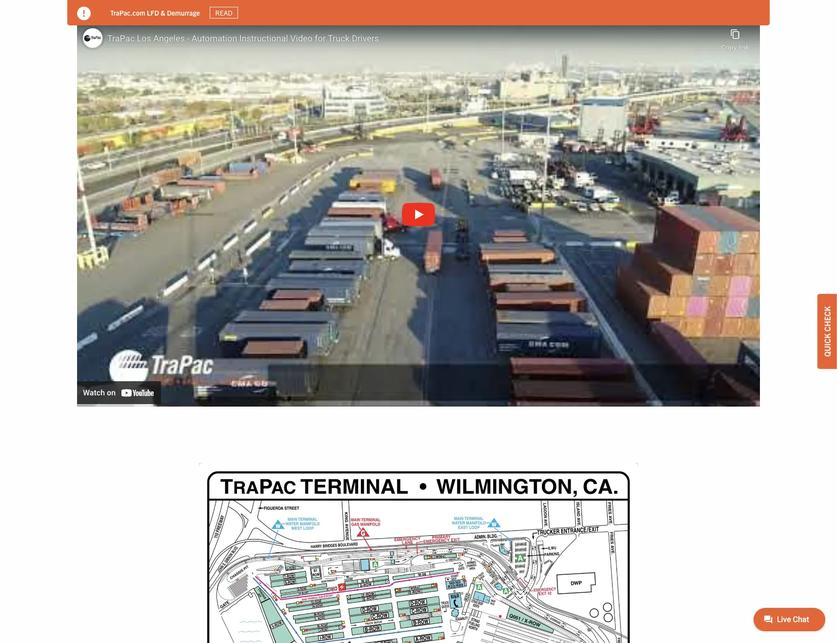 Task type: describe. For each thing, give the bounding box(es) containing it.
lfd
[[147, 8, 159, 17]]

demurrage
[[167, 8, 200, 17]]

&
[[161, 8, 165, 17]]

check
[[823, 306, 833, 332]]

read
[[215, 8, 233, 17]]



Task type: locate. For each thing, give the bounding box(es) containing it.
solid image
[[77, 7, 91, 21]]

read link
[[210, 7, 238, 19]]

trapac.com
[[110, 8, 145, 17]]

trapac.com lfd & demurrage
[[110, 8, 200, 17]]

quick check
[[823, 306, 833, 357]]

quick check link
[[818, 294, 838, 369]]

quick
[[823, 334, 833, 357]]



Task type: vqa. For each thing, say whether or not it's contained in the screenshot.
0 for First Name
no



